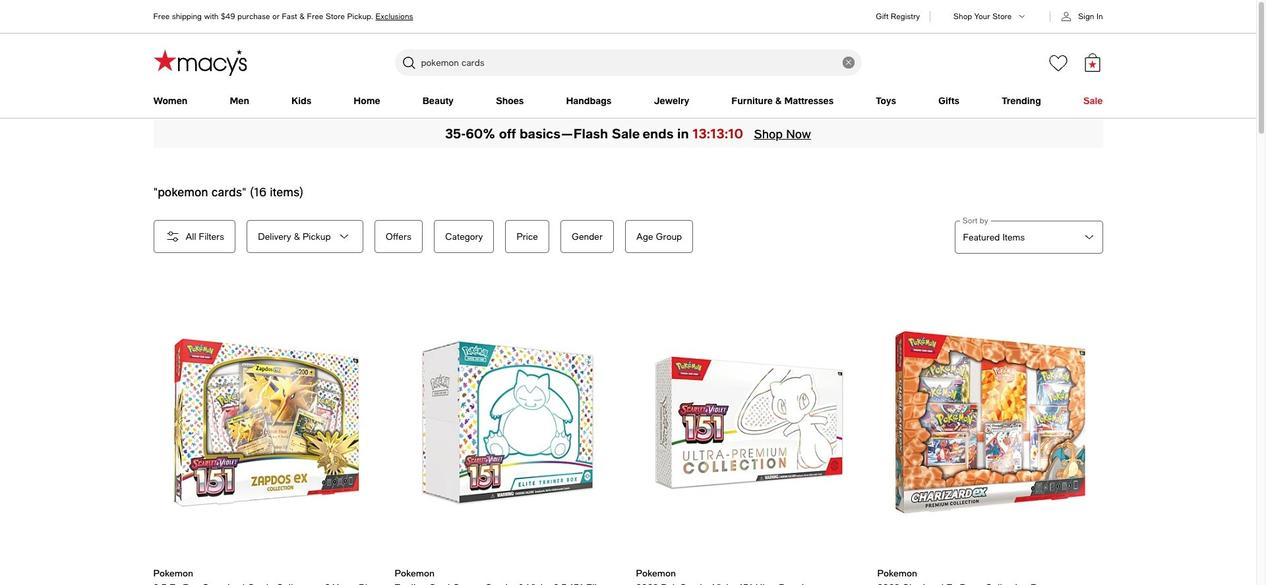 Task type: describe. For each thing, give the bounding box(es) containing it.
Search text field
[[395, 49, 862, 76]]

shopping bag has 0 items image
[[1084, 53, 1102, 72]]



Task type: vqa. For each thing, say whether or not it's contained in the screenshot.
'Click to clear this textbox' icon
yes



Task type: locate. For each thing, give the bounding box(es) containing it.
2023 charizard ex prem collection box group
[[878, 285, 1104, 586]]

trading card games scarlet & violet 3.5 151 elite trainer box group
[[395, 285, 621, 586]]

click to clear this textbox image
[[843, 57, 855, 69]]

2023 pok scarlet violet 151 ultra premium collection group
[[636, 285, 862, 586]]

status
[[153, 185, 304, 199]]

search large image
[[401, 55, 417, 71]]

3.5 ex box oversized cards-collectors, 6 years plus group
[[153, 285, 379, 586]]



